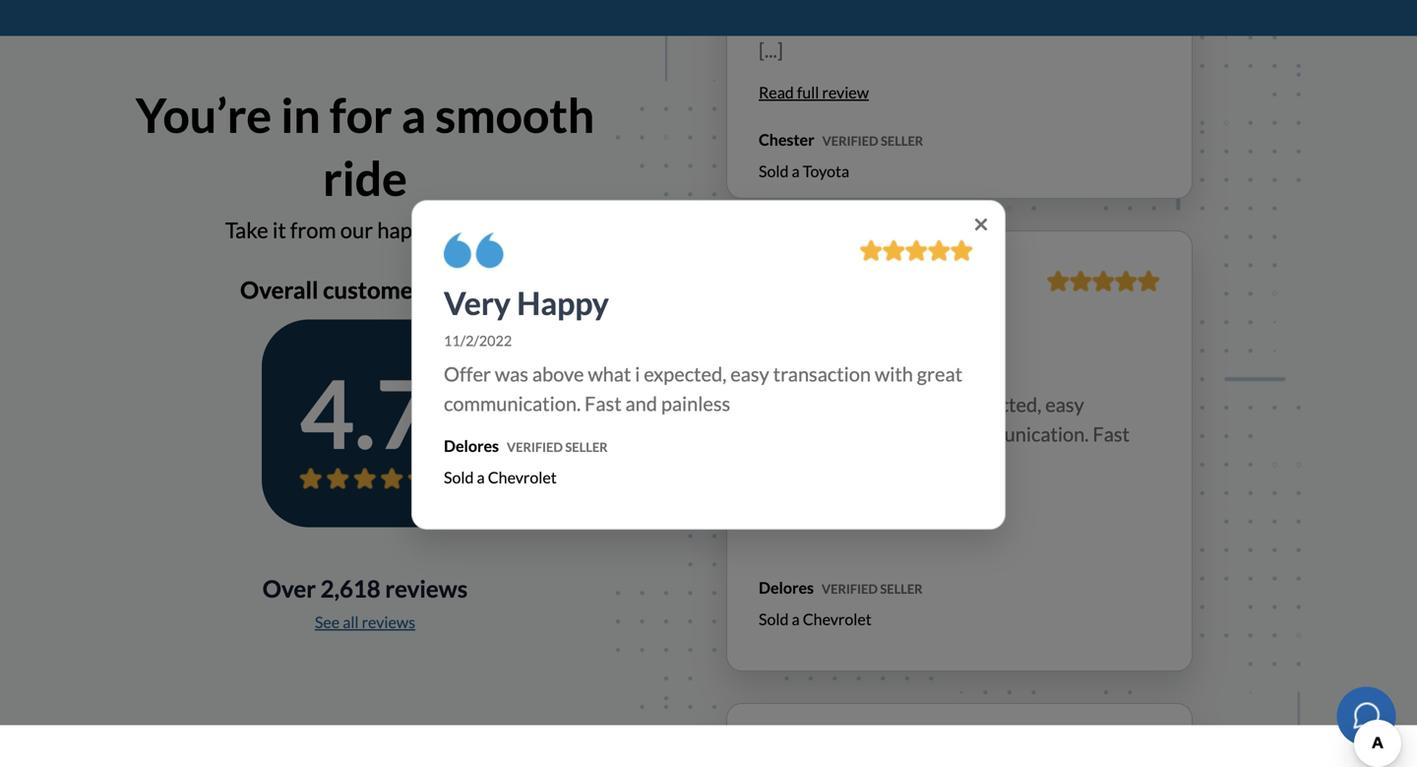 Task type: locate. For each thing, give the bounding box(es) containing it.
1 horizontal spatial 11/2/2022
[[759, 363, 827, 379]]

1 horizontal spatial painless
[[795, 452, 864, 475]]

reviews
[[385, 574, 468, 603], [362, 613, 416, 632]]

0 horizontal spatial easy
[[731, 362, 770, 386]]

0 vertical spatial reviews
[[385, 574, 468, 603]]

0 vertical spatial i
[[635, 362, 640, 386]]

reviews up see all reviews 'link'
[[385, 574, 468, 603]]

was
[[495, 362, 529, 386], [810, 393, 844, 416]]

verified
[[823, 133, 879, 148], [507, 440, 563, 454], [822, 581, 878, 596]]

sold
[[759, 161, 789, 181], [444, 468, 474, 487], [759, 609, 789, 629]]

communication.
[[444, 392, 581, 415], [952, 422, 1090, 446]]

transaction
[[774, 362, 871, 386], [759, 422, 857, 446]]

a inside you're in for a smooth ride
[[402, 86, 426, 143]]

1 vertical spatial delores
[[759, 578, 814, 597]]

above
[[533, 362, 584, 386], [848, 393, 899, 416]]

1 vertical spatial was
[[810, 393, 844, 416]]

sold a chevrolet
[[444, 468, 557, 487], [759, 609, 872, 629]]

0 vertical spatial chevrolet
[[488, 468, 557, 487]]

1 horizontal spatial 5.0 stars image
[[1093, 270, 1116, 292]]

all
[[343, 613, 359, 632]]

see
[[315, 613, 340, 632]]

very happy
[[444, 284, 609, 322]]

5 4.7 stars image from the left
[[408, 468, 431, 489]]

great
[[917, 362, 963, 386], [903, 422, 949, 446]]

0 horizontal spatial chevrolet
[[488, 468, 557, 487]]

sellers.
[[439, 217, 505, 243]]

1 horizontal spatial above
[[848, 393, 899, 416]]

seller
[[881, 133, 924, 148], [566, 440, 608, 454], [881, 581, 923, 596]]

delores verified seller
[[444, 436, 608, 455], [759, 578, 923, 597]]

a
[[402, 86, 426, 143], [792, 161, 800, 181], [477, 468, 485, 487], [792, 609, 800, 629]]

fast
[[585, 392, 622, 415], [1093, 422, 1130, 446]]

1 horizontal spatial chevrolet
[[803, 609, 872, 629]]

1 horizontal spatial delores verified seller
[[759, 578, 923, 597]]

1 horizontal spatial was
[[810, 393, 844, 416]]

1 vertical spatial i
[[950, 393, 955, 416]]

0 vertical spatial delores
[[444, 436, 499, 455]]

1 vertical spatial what
[[903, 393, 947, 416]]

0 vertical spatial expected,
[[644, 362, 727, 386]]

0 horizontal spatial 11/2/2022
[[444, 332, 512, 349]]

our
[[340, 217, 373, 243]]

0 horizontal spatial sold a chevrolet
[[444, 468, 557, 487]]

1 horizontal spatial communication.
[[952, 422, 1090, 446]]

1 vertical spatial fast
[[1093, 422, 1130, 446]]

1 vertical spatial sold a chevrolet
[[759, 609, 872, 629]]

1 vertical spatial 11/2/2022
[[759, 363, 827, 379]]

1 vertical spatial expected,
[[959, 393, 1042, 416]]

0 vertical spatial above
[[533, 362, 584, 386]]

1 vertical spatial delores verified seller
[[759, 578, 923, 597]]

take it from our happy sellers.
[[225, 217, 505, 243]]

offer
[[444, 362, 491, 386], [759, 393, 806, 416]]

0 horizontal spatial expected,
[[644, 362, 727, 386]]

what
[[588, 362, 632, 386], [903, 393, 947, 416]]

1 horizontal spatial easy
[[1046, 393, 1085, 416]]

full
[[797, 83, 820, 102]]

happy
[[377, 217, 435, 243]]

read
[[759, 83, 794, 102]]

1 vertical spatial great
[[903, 422, 949, 446]]

review
[[823, 83, 869, 102]]

1 horizontal spatial sold a chevrolet
[[759, 609, 872, 629]]

0 vertical spatial delores verified seller
[[444, 436, 608, 455]]

painless
[[661, 392, 731, 415], [795, 452, 864, 475]]

0 vertical spatial easy
[[731, 362, 770, 386]]

4.7
[[300, 355, 431, 469]]

0 horizontal spatial was
[[495, 362, 529, 386]]

1 vertical spatial transaction
[[759, 422, 857, 446]]

reviews for over 2,618 reviews
[[385, 574, 468, 603]]

0 vertical spatial what
[[588, 362, 632, 386]]

read full review link
[[759, 83, 869, 102]]

toyota
[[803, 161, 850, 181]]

0 horizontal spatial delores
[[444, 436, 499, 455]]

overall
[[240, 276, 319, 304]]

0 horizontal spatial and
[[626, 392, 658, 415]]

chevrolet
[[488, 468, 557, 487], [803, 609, 872, 629]]

delores
[[444, 436, 499, 455], [759, 578, 814, 597]]

you're in for a smooth ride
[[136, 86, 595, 206]]

with
[[875, 362, 914, 386], [861, 422, 899, 446]]

0 vertical spatial and
[[626, 392, 658, 415]]

1 vertical spatial verified
[[507, 440, 563, 454]]

quote image
[[444, 232, 504, 269]]

0 vertical spatial sold
[[759, 161, 789, 181]]

0 horizontal spatial offer
[[444, 362, 491, 386]]

5.0 stars image
[[861, 240, 883, 261], [883, 240, 906, 261], [929, 240, 951, 261], [951, 240, 974, 261], [1048, 270, 1070, 292], [1070, 270, 1093, 292], [1116, 270, 1138, 292]]

1 vertical spatial easy
[[1046, 393, 1085, 416]]

ride
[[323, 149, 407, 206]]

0 vertical spatial verified
[[823, 133, 879, 148]]

i
[[635, 362, 640, 386], [950, 393, 955, 416]]

offer was above what i expected, easy transaction with great communication. fast and painless
[[444, 362, 963, 415], [759, 393, 1130, 475]]

over 2,618 reviews
[[263, 574, 468, 603]]

1 vertical spatial offer
[[759, 393, 806, 416]]

1 horizontal spatial expected,
[[959, 393, 1042, 416]]

0 vertical spatial fast
[[585, 392, 622, 415]]

0 vertical spatial offer
[[444, 362, 491, 386]]

1 vertical spatial communication.
[[952, 422, 1090, 446]]

0 vertical spatial seller
[[881, 133, 924, 148]]

0 horizontal spatial fast
[[585, 392, 622, 415]]

expected,
[[644, 362, 727, 386], [959, 393, 1042, 416]]

you're
[[136, 86, 272, 143]]

1 vertical spatial and
[[759, 452, 791, 475]]

reviews for see all reviews
[[362, 613, 416, 632]]

0 horizontal spatial painless
[[661, 392, 731, 415]]

chester
[[759, 130, 815, 149]]

1 horizontal spatial delores
[[759, 578, 814, 597]]

open chat window image
[[1351, 700, 1383, 731]]

and
[[626, 392, 658, 415], [759, 452, 791, 475]]

4.7 stars image
[[300, 468, 322, 489], [327, 468, 350, 489], [354, 468, 377, 489], [381, 468, 404, 489], [408, 468, 431, 489]]

1 vertical spatial reviews
[[362, 613, 416, 632]]

1 horizontal spatial offer
[[759, 393, 806, 416]]

0 horizontal spatial above
[[533, 362, 584, 386]]

1 vertical spatial seller
[[566, 440, 608, 454]]

rating
[[427, 276, 490, 304]]

0 vertical spatial transaction
[[774, 362, 871, 386]]

easy
[[731, 362, 770, 386], [1046, 393, 1085, 416]]

customer
[[323, 276, 423, 304]]

5.0 stars image
[[906, 240, 929, 261], [1093, 270, 1116, 292], [1138, 270, 1161, 292]]

11/2/2022
[[444, 332, 512, 349], [759, 363, 827, 379]]

verified inside chester verified seller
[[823, 133, 879, 148]]

sold a toyota
[[759, 161, 850, 181]]

reviews right all
[[362, 613, 416, 632]]

over
[[263, 574, 316, 603]]

0 vertical spatial sold a chevrolet
[[444, 468, 557, 487]]

0 horizontal spatial communication.
[[444, 392, 581, 415]]

in
[[281, 86, 321, 143]]

0 horizontal spatial 5.0 stars image
[[906, 240, 929, 261]]



Task type: vqa. For each thing, say whether or not it's contained in the screenshot.
OPEN CHAT WINDOW icon
yes



Task type: describe. For each thing, give the bounding box(es) containing it.
3 4.7 stars image from the left
[[354, 468, 377, 489]]

it
[[273, 217, 286, 243]]

for
[[330, 86, 393, 143]]

times image
[[969, 215, 994, 234]]

0 vertical spatial painless
[[661, 392, 731, 415]]

0 horizontal spatial what
[[588, 362, 632, 386]]

1 horizontal spatial i
[[950, 393, 955, 416]]

0 horizontal spatial delores verified seller
[[444, 436, 608, 455]]

4 4.7 stars image from the left
[[381, 468, 404, 489]]

0 vertical spatial was
[[495, 362, 529, 386]]

0 vertical spatial 11/2/2022
[[444, 332, 512, 349]]

2 vertical spatial sold
[[759, 609, 789, 629]]

2 4.7 stars image from the left
[[327, 468, 350, 489]]

0 vertical spatial communication.
[[444, 392, 581, 415]]

see all reviews
[[315, 613, 416, 632]]

1 vertical spatial sold
[[444, 468, 474, 487]]

seller inside chester verified seller
[[881, 133, 924, 148]]

0 vertical spatial great
[[917, 362, 963, 386]]

1 vertical spatial with
[[861, 422, 899, 446]]

take
[[225, 217, 268, 243]]

happy
[[517, 284, 609, 322]]

0 horizontal spatial i
[[635, 362, 640, 386]]

1 horizontal spatial what
[[903, 393, 947, 416]]

1 vertical spatial above
[[848, 393, 899, 416]]

2,618
[[321, 574, 381, 603]]

from
[[290, 217, 336, 243]]

1 horizontal spatial and
[[759, 452, 791, 475]]

smooth
[[435, 86, 595, 143]]

1 vertical spatial painless
[[795, 452, 864, 475]]

1 horizontal spatial fast
[[1093, 422, 1130, 446]]

read full review
[[759, 83, 869, 102]]

1 vertical spatial chevrolet
[[803, 609, 872, 629]]

2 vertical spatial verified
[[822, 581, 878, 596]]

2 horizontal spatial 5.0 stars image
[[1138, 270, 1161, 292]]

2 vertical spatial seller
[[881, 581, 923, 596]]

0 vertical spatial with
[[875, 362, 914, 386]]

1 4.7 stars image from the left
[[300, 468, 322, 489]]

chester verified seller
[[759, 130, 924, 149]]

overall customer rating
[[240, 276, 490, 304]]

see all reviews link
[[315, 613, 416, 632]]

very
[[444, 284, 511, 322]]



